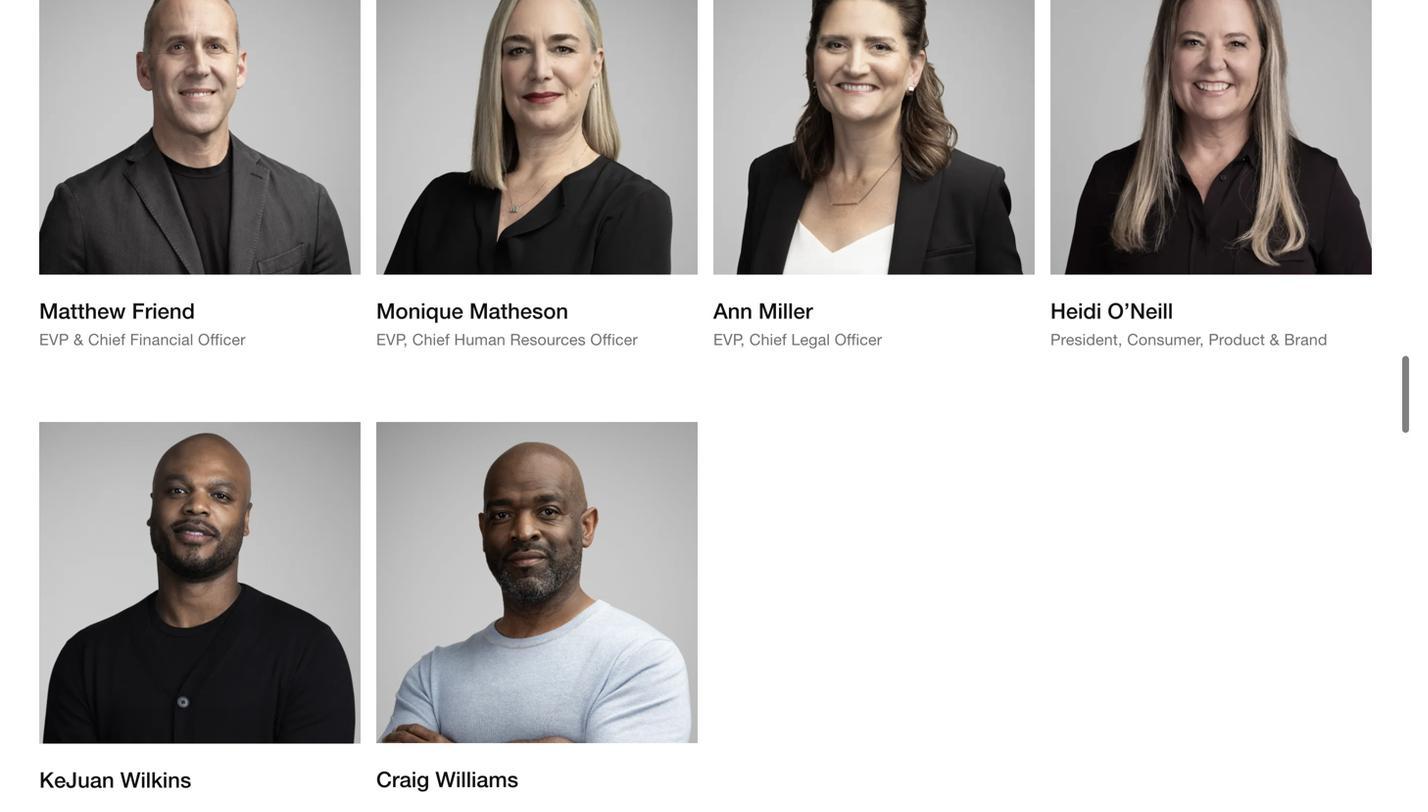 Task type: vqa. For each thing, say whether or not it's contained in the screenshot.
first EMISSIONS from right
no



Task type: describe. For each thing, give the bounding box(es) containing it.
nike inc leadership craig williams 0466 square image
[[376, 422, 698, 744]]

evp, for ann
[[714, 331, 745, 349]]

product
[[1209, 331, 1265, 349]]

matthew friend evp & chief financial officer
[[39, 298, 246, 349]]

financial
[[130, 331, 194, 349]]

monique
[[376, 298, 463, 324]]

kejuan
[[39, 767, 114, 793]]

craig williams
[[376, 767, 519, 793]]

president,
[[1051, 331, 1123, 349]]

heidi
[[1051, 298, 1102, 324]]

resources
[[510, 331, 586, 349]]

officer for matthew friend
[[198, 331, 246, 349]]

chief for monique matheson
[[412, 331, 450, 349]]

officer inside ann miller evp, chief legal officer
[[835, 331, 882, 349]]

nike inc leadership heidi oneill 0495 square image
[[1051, 0, 1372, 275]]

brand
[[1284, 331, 1328, 349]]

evp, for monique
[[376, 331, 408, 349]]

monique matheson evp, chief human resources officer
[[376, 298, 638, 349]]

ann miller evp, chief legal officer
[[714, 298, 882, 349]]

craig williams button
[[376, 422, 698, 797]]

friend
[[132, 298, 195, 324]]

kejuan wilkins button
[[39, 422, 361, 797]]

consumer,
[[1127, 331, 1204, 349]]



Task type: locate. For each thing, give the bounding box(es) containing it.
1 & from the left
[[74, 331, 84, 349]]

& inside 'matthew friend evp & chief financial officer'
[[74, 331, 84, 349]]

craig
[[376, 767, 430, 793]]

williams
[[435, 767, 519, 793]]

1 officer from the left
[[198, 331, 246, 349]]

evp,
[[376, 331, 408, 349], [714, 331, 745, 349]]

0 horizontal spatial &
[[74, 331, 84, 349]]

officer
[[198, 331, 246, 349], [590, 331, 638, 349], [835, 331, 882, 349]]

0 horizontal spatial chief
[[88, 331, 125, 349]]

evp
[[39, 331, 69, 349]]

chief
[[88, 331, 125, 349], [412, 331, 450, 349], [750, 331, 787, 349]]

officer for monique matheson
[[590, 331, 638, 349]]

chief inside ann miller evp, chief legal officer
[[750, 331, 787, 349]]

2 & from the left
[[1270, 331, 1280, 349]]

1 horizontal spatial evp,
[[714, 331, 745, 349]]

nike inc leadership mo matheson 0058 square image
[[376, 0, 698, 275]]

3 officer from the left
[[835, 331, 882, 349]]

legal
[[791, 331, 830, 349]]

chief inside monique matheson evp, chief human resources officer
[[412, 331, 450, 349]]

0 horizontal spatial evp,
[[376, 331, 408, 349]]

& right evp
[[74, 331, 84, 349]]

2 horizontal spatial chief
[[750, 331, 787, 349]]

officer right legal
[[835, 331, 882, 349]]

&
[[74, 331, 84, 349], [1270, 331, 1280, 349]]

1 horizontal spatial &
[[1270, 331, 1280, 349]]

1 chief from the left
[[88, 331, 125, 349]]

evp, inside ann miller evp, chief legal officer
[[714, 331, 745, 349]]

1 evp, from the left
[[376, 331, 408, 349]]

evp, inside monique matheson evp, chief human resources officer
[[376, 331, 408, 349]]

evp, down ann
[[714, 331, 745, 349]]

evp, down monique
[[376, 331, 408, 349]]

& left brand
[[1270, 331, 1280, 349]]

1 horizontal spatial chief
[[412, 331, 450, 349]]

& inside heidi o'neill president, consumer, product & brand
[[1270, 331, 1280, 349]]

nike inc leadership matt friend 0568 square image
[[39, 0, 361, 275]]

2 horizontal spatial officer
[[835, 331, 882, 349]]

kejuan wilkins
[[39, 767, 191, 793]]

chief down monique
[[412, 331, 450, 349]]

chief for ann miller
[[750, 331, 787, 349]]

miller
[[759, 298, 813, 324]]

2 chief from the left
[[412, 331, 450, 349]]

0 horizontal spatial officer
[[198, 331, 246, 349]]

chief down matthew
[[88, 331, 125, 349]]

ann
[[714, 298, 753, 324]]

officer inside monique matheson evp, chief human resources officer
[[590, 331, 638, 349]]

matheson
[[469, 298, 568, 324]]

2 officer from the left
[[590, 331, 638, 349]]

officer right the resources at left
[[590, 331, 638, 349]]

officer inside 'matthew friend evp & chief financial officer'
[[198, 331, 246, 349]]

human
[[454, 331, 506, 349]]

wilkins
[[120, 767, 191, 793]]

1 horizontal spatial officer
[[590, 331, 638, 349]]

3 chief from the left
[[750, 331, 787, 349]]

matthew
[[39, 298, 126, 324]]

officer right financial
[[198, 331, 246, 349]]

chief inside 'matthew friend evp & chief financial officer'
[[88, 331, 125, 349]]

heidi o'neill president, consumer, product & brand
[[1051, 298, 1328, 349]]

nike inc leadership ann miller 0095 square image
[[714, 0, 1035, 275]]

2 evp, from the left
[[714, 331, 745, 349]]

o'neill
[[1108, 298, 1173, 324]]

chief down miller
[[750, 331, 787, 349]]



